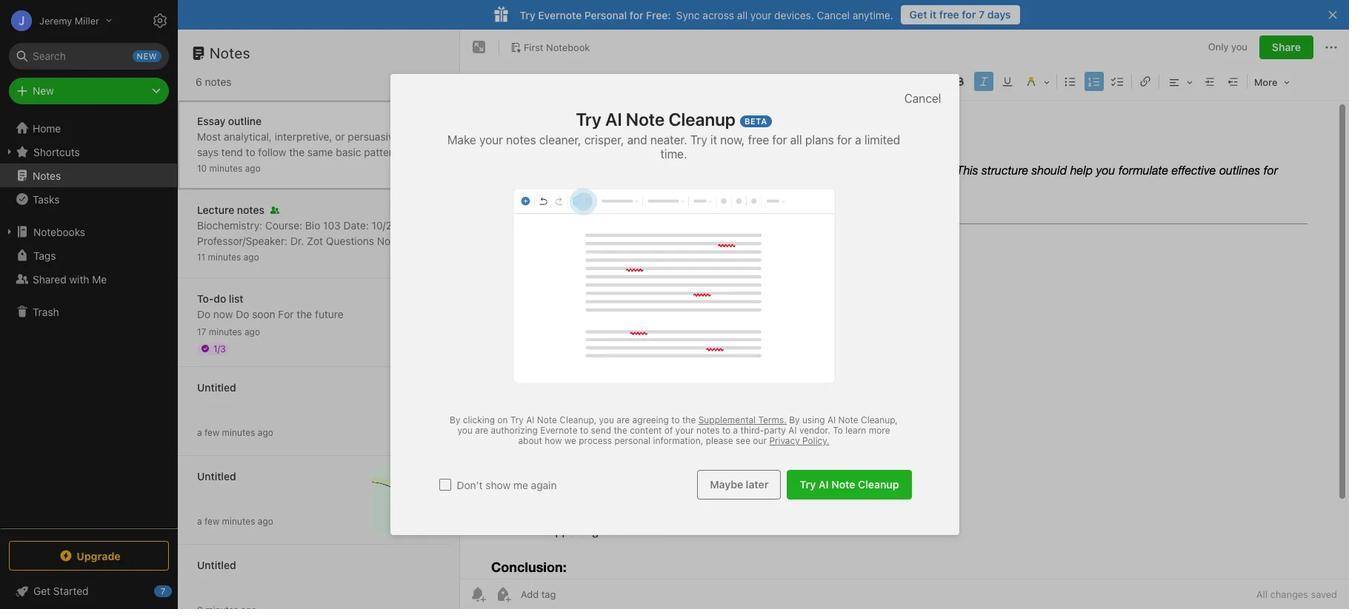 Task type: locate. For each thing, give the bounding box(es) containing it.
neater.
[[651, 133, 687, 147]]

to
[[833, 425, 843, 437]]

the right of
[[683, 415, 696, 426]]

try ai note cleanup dialog
[[390, 74, 959, 536]]

1 horizontal spatial notes
[[210, 44, 251, 62]]

cancel right devices.
[[817, 9, 850, 21]]

note down to
[[832, 479, 856, 491]]

0 vertical spatial notes
[[210, 44, 251, 62]]

note up "and"
[[626, 109, 665, 130]]

to down analytical, at the left of the page
[[246, 146, 255, 158]]

the inside by using ai note cleanup, you are authorizing evernote to send the content of your notes to a third-party ai vendor. to learn more about how we process personal information, please see our
[[614, 425, 628, 437]]

Search text field
[[19, 43, 159, 70]]

bold image
[[950, 71, 971, 92]]

for
[[962, 8, 976, 21], [630, 9, 644, 21], [773, 133, 787, 147], [837, 133, 852, 147], [238, 177, 251, 189]]

it
[[930, 8, 937, 21], [711, 133, 717, 147]]

show
[[486, 479, 511, 492]]

outdent image
[[1224, 71, 1244, 92]]

0 horizontal spatial notes
[[33, 169, 61, 182]]

this
[[405, 146, 425, 158]]

structure
[[197, 161, 241, 174]]

do down to-
[[197, 308, 211, 321]]

2 vertical spatial your
[[676, 425, 694, 437]]

for down 10 minutes ago
[[238, 177, 251, 189]]

sync
[[676, 9, 700, 21]]

cleanup, up "we"
[[560, 415, 597, 426]]

more image
[[1249, 71, 1295, 92]]

how
[[545, 436, 562, 447]]

0 vertical spatial your
[[751, 9, 772, 21]]

None search field
[[19, 43, 159, 70]]

1 horizontal spatial try ai note cleanup
[[800, 479, 899, 491]]

evernote up first notebook
[[538, 9, 582, 21]]

see
[[736, 436, 751, 447]]

it left now,
[[711, 133, 717, 147]]

content
[[630, 425, 662, 437]]

notes
[[210, 44, 251, 62], [33, 169, 61, 182], [377, 235, 405, 247]]

you right only
[[1232, 41, 1248, 53]]

new button
[[9, 78, 169, 104]]

1 vertical spatial cancel
[[905, 92, 942, 105]]

for left 7
[[962, 8, 976, 21]]

do down list at left
[[236, 308, 249, 321]]

lecture notes
[[197, 203, 265, 216]]

by clicking on try ai note cleanup, you are agreeing to the supplemental terms.
[[450, 415, 787, 426]]

later
[[746, 479, 769, 491]]

new
[[33, 84, 54, 97]]

untitled inside "untitled" button
[[197, 559, 236, 572]]

try evernote personal for free: sync across all your devices. cancel anytime.
[[520, 9, 894, 21]]

says
[[197, 130, 418, 158]]

it right get
[[930, 8, 937, 21]]

1 vertical spatial your
[[480, 133, 503, 147]]

a few minutes ago
[[197, 427, 273, 438], [197, 516, 273, 527]]

all
[[737, 9, 748, 21], [791, 133, 802, 147]]

0 vertical spatial all
[[737, 9, 748, 21]]

essay
[[197, 114, 225, 127]]

underline image
[[997, 71, 1018, 92]]

try right 'on'
[[511, 415, 524, 426]]

follow
[[258, 146, 286, 158]]

10 minutes ago
[[197, 163, 261, 174]]

1 vertical spatial few
[[205, 516, 220, 527]]

make
[[448, 133, 476, 147]]

dr.
[[290, 235, 304, 247]]

a inside by using ai note cleanup, you are authorizing evernote to send the content of your notes to a third-party ai vendor. to learn more about how we process personal information, please see our
[[733, 425, 738, 437]]

1 vertical spatial cleanup
[[858, 479, 899, 491]]

0 vertical spatial few
[[205, 427, 220, 438]]

upgrade
[[77, 550, 121, 563]]

1 untitled from the top
[[197, 381, 236, 394]]

clicking
[[463, 415, 495, 426]]

cancel button
[[905, 92, 942, 106]]

your left devices.
[[751, 9, 772, 21]]

help
[[278, 161, 299, 174]]

the inside to-do list do now do soon for the future
[[297, 308, 312, 321]]

1 horizontal spatial are
[[617, 415, 630, 426]]

cleanup, inside by using ai note cleanup, you are authorizing evernote to send the content of your notes to a third-party ai vendor. to learn more about how we process personal information, please see our
[[861, 415, 898, 426]]

7
[[979, 8, 985, 21]]

1 vertical spatial try ai note cleanup
[[800, 479, 899, 491]]

expand notebooks image
[[4, 226, 16, 238]]

party
[[764, 425, 786, 437]]

to up "information,"
[[672, 415, 680, 426]]

2 vertical spatial untitled
[[197, 559, 236, 572]]

you left 'on'
[[458, 425, 473, 437]]

you
[[1232, 41, 1248, 53], [302, 161, 319, 174], [599, 415, 614, 426], [458, 425, 473, 437]]

0 horizontal spatial cancel
[[817, 9, 850, 21]]

0 horizontal spatial free
[[748, 133, 769, 147]]

ai up about at the left of the page
[[526, 415, 535, 426]]

are left 'on'
[[475, 425, 488, 437]]

with
[[69, 273, 89, 286]]

1 horizontal spatial free
[[940, 8, 960, 21]]

0 vertical spatial free
[[940, 8, 960, 21]]

the down interpretive,
[[289, 146, 305, 158]]

2 cleanup, from the left
[[861, 415, 898, 426]]

add a reminder image
[[469, 586, 487, 604]]

on
[[498, 415, 508, 426]]

free right get
[[940, 8, 960, 21]]

numbered list image
[[1084, 71, 1105, 92]]

1 by from the left
[[450, 415, 461, 426]]

home
[[33, 122, 61, 135]]

shared with me link
[[0, 268, 177, 291]]

0 vertical spatial cancel
[[817, 9, 850, 21]]

the
[[289, 146, 305, 158], [297, 308, 312, 321], [683, 415, 696, 426], [614, 425, 628, 437]]

1 horizontal spatial it
[[930, 8, 937, 21]]

you inside most analytical, interpretive, or persuasive es says tend to follow the same basic pattern. this structure should help you formulate effective outlines for most ...
[[302, 161, 319, 174]]

cleaner,
[[539, 133, 581, 147]]

the right "send"
[[614, 425, 628, 437]]

free inside make your notes cleaner, crisper, and neater. try it now, free for all plans for a limited time.
[[748, 133, 769, 147]]

heading level image
[[718, 71, 794, 92]]

3 untitled from the top
[[197, 559, 236, 572]]

1 vertical spatial untitled
[[197, 470, 236, 483]]

to-do list do now do soon for the future
[[197, 292, 344, 321]]

1 horizontal spatial by
[[789, 415, 800, 426]]

6 notes
[[196, 76, 232, 88]]

evernote left process
[[540, 425, 578, 437]]

by for clicking
[[450, 415, 461, 426]]

for right plans
[[837, 133, 852, 147]]

tasks button
[[0, 187, 177, 211]]

try right neater. on the top of the page
[[691, 133, 708, 147]]

1 vertical spatial free
[[748, 133, 769, 147]]

persuasive
[[348, 130, 399, 143]]

get it free for 7 days
[[910, 8, 1011, 21]]

note window element
[[460, 30, 1350, 610]]

1/3
[[213, 343, 226, 355]]

all changes saved
[[1257, 589, 1338, 601]]

0 vertical spatial cleanup
[[669, 109, 736, 130]]

0 horizontal spatial by
[[450, 415, 461, 426]]

0 vertical spatial try ai note cleanup
[[576, 109, 736, 130]]

cleanup, right to
[[861, 415, 898, 426]]

tree containing home
[[0, 116, 178, 528]]

1 horizontal spatial cleanup
[[858, 479, 899, 491]]

6
[[196, 76, 202, 88]]

1 horizontal spatial cancel
[[905, 92, 942, 105]]

1 vertical spatial a few minutes ago
[[197, 516, 273, 527]]

cancel left bold image
[[905, 92, 942, 105]]

by left clicking
[[450, 415, 461, 426]]

beta
[[745, 116, 767, 126]]

untitled button
[[178, 545, 449, 610]]

note inside by using ai note cleanup, you are authorizing evernote to send the content of your notes to a third-party ai vendor. to learn more about how we process personal information, please see our
[[839, 415, 859, 426]]

cleanup up now,
[[669, 109, 736, 130]]

learn
[[846, 425, 867, 437]]

...
[[280, 177, 289, 189]]

cleanup down "more"
[[858, 479, 899, 491]]

try up first
[[520, 9, 536, 21]]

2 by from the left
[[789, 415, 800, 426]]

1 horizontal spatial your
[[676, 425, 694, 437]]

1 vertical spatial it
[[711, 133, 717, 147]]

1 a few minutes ago from the top
[[197, 427, 273, 438]]

0 vertical spatial a few minutes ago
[[197, 427, 273, 438]]

10/25/23
[[372, 219, 414, 232]]

free down the beta at the top right of the page
[[748, 133, 769, 147]]

1 vertical spatial all
[[791, 133, 802, 147]]

0 horizontal spatial it
[[711, 133, 717, 147]]

1 horizontal spatial do
[[236, 308, 249, 321]]

settings image
[[151, 12, 169, 30]]

alignment image
[[1161, 71, 1198, 92]]

personal
[[615, 436, 651, 447]]

by left using
[[789, 415, 800, 426]]

notes down 10/25/23
[[377, 235, 405, 247]]

are up personal
[[617, 415, 630, 426]]

it inside "button"
[[930, 8, 937, 21]]

17
[[197, 326, 206, 338]]

1 horizontal spatial all
[[791, 133, 802, 147]]

saved
[[1311, 589, 1338, 601]]

to inside most analytical, interpretive, or persuasive es says tend to follow the same basic pattern. this structure should help you formulate effective outlines for most ...
[[246, 146, 255, 158]]

2 horizontal spatial notes
[[377, 235, 405, 247]]

free inside "button"
[[940, 8, 960, 21]]

ago for 17 minutes ago
[[245, 326, 260, 338]]

shared with me
[[33, 273, 107, 286]]

get it free for 7 days button
[[901, 5, 1020, 24]]

all left plans
[[791, 133, 802, 147]]

cleanup inside button
[[858, 479, 899, 491]]

0 horizontal spatial your
[[480, 133, 503, 147]]

a inside make your notes cleaner, crisper, and neater. try it now, free for all plans for a limited time.
[[855, 133, 862, 147]]

ai down policy.
[[819, 479, 829, 491]]

ai right party at the right of page
[[789, 425, 797, 437]]

0 vertical spatial it
[[930, 8, 937, 21]]

by
[[450, 415, 461, 426], [789, 415, 800, 426]]

1 horizontal spatial cleanup,
[[861, 415, 898, 426]]

more
[[869, 425, 890, 437]]

the right for
[[297, 308, 312, 321]]

evernote
[[538, 9, 582, 21], [540, 425, 578, 437]]

interpretive,
[[275, 130, 332, 143]]

do
[[214, 292, 226, 305]]

0 horizontal spatial are
[[475, 425, 488, 437]]

2 few from the top
[[205, 516, 220, 527]]

notes up tasks
[[33, 169, 61, 182]]

2 vertical spatial notes
[[377, 235, 405, 247]]

note inside button
[[832, 479, 856, 491]]

note left "more"
[[839, 415, 859, 426]]

by for using
[[789, 415, 800, 426]]

by inside by using ai note cleanup, you are authorizing evernote to send the content of your notes to a third-party ai vendor. to learn more about how we process personal information, please see our
[[789, 415, 800, 426]]

notes inside "biochemistry: course: bio 103 date: 10/25/23 professor/speaker: dr. zot questions notes summary"
[[377, 235, 405, 247]]

supplemental
[[699, 415, 756, 426]]

0 horizontal spatial cleanup,
[[560, 415, 597, 426]]

we
[[565, 436, 576, 447]]

course: bio
[[265, 219, 320, 232]]

tend
[[221, 146, 243, 158]]

try down policy.
[[800, 479, 816, 491]]

ai inside button
[[819, 479, 829, 491]]

all right across
[[737, 9, 748, 21]]

task image
[[539, 71, 559, 92]]

you down same
[[302, 161, 319, 174]]

notes link
[[0, 164, 177, 187]]

cleanup
[[669, 109, 736, 130], [858, 479, 899, 491]]

limited
[[865, 133, 901, 147]]

your inside make your notes cleaner, crisper, and neater. try it now, free for all plans for a limited time.
[[480, 133, 503, 147]]

cancel inside try ai note cleanup dialog
[[905, 92, 942, 105]]

0 vertical spatial untitled
[[197, 381, 236, 394]]

try ai note cleanup down learn
[[800, 479, 899, 491]]

try inside make your notes cleaner, crisper, and neater. try it now, free for all plans for a limited time.
[[691, 133, 708, 147]]

tree
[[0, 116, 178, 528]]

1 vertical spatial evernote
[[540, 425, 578, 437]]

1 vertical spatial notes
[[33, 169, 61, 182]]

biochemistry: course: bio 103 date: 10/25/23 professor/speaker: dr. zot questions notes summary
[[197, 219, 414, 263]]

zot
[[307, 235, 323, 247]]

devices.
[[775, 9, 814, 21]]

notes inside by using ai note cleanup, you are authorizing evernote to send the content of your notes to a third-party ai vendor. to learn more about how we process personal information, please see our
[[697, 425, 720, 437]]

notes up 6 notes on the top left of page
[[210, 44, 251, 62]]

1 few from the top
[[205, 427, 220, 438]]

your right of
[[676, 425, 694, 437]]

vendor.
[[800, 425, 831, 437]]

soon
[[252, 308, 275, 321]]

try ai note cleanup up neater. on the top of the page
[[576, 109, 736, 130]]

0 horizontal spatial do
[[197, 308, 211, 321]]

basic
[[336, 146, 361, 158]]

few
[[205, 427, 220, 438], [205, 516, 220, 527]]

your right make
[[480, 133, 503, 147]]

evernote inside by using ai note cleanup, you are authorizing evernote to send the content of your notes to a third-party ai vendor. to learn more about how we process personal information, please see our
[[540, 425, 578, 437]]

do
[[197, 308, 211, 321], [236, 308, 249, 321]]

plans
[[805, 133, 834, 147]]



Task type: describe. For each thing, give the bounding box(es) containing it.
Don't show me again checkbox
[[439, 479, 451, 491]]

you up process
[[599, 415, 614, 426]]

ai up crisper,
[[605, 109, 622, 130]]

outline
[[228, 114, 262, 127]]

ai right using
[[828, 415, 836, 426]]

to left "send"
[[580, 425, 589, 437]]

effective
[[370, 161, 412, 174]]

future
[[315, 308, 344, 321]]

minutes for 11
[[208, 252, 241, 263]]

notebooks
[[33, 226, 85, 238]]

font family image
[[798, 71, 867, 92]]

using
[[803, 415, 825, 426]]

minutes for 17
[[209, 326, 242, 338]]

or
[[335, 130, 345, 143]]

add tag image
[[494, 586, 512, 604]]

shortcuts button
[[0, 140, 177, 164]]

list
[[229, 292, 243, 305]]

home link
[[0, 116, 178, 140]]

days
[[988, 8, 1011, 21]]

for left the free:
[[630, 9, 644, 21]]

crisper,
[[585, 133, 624, 147]]

0 horizontal spatial cleanup
[[669, 109, 736, 130]]

font size image
[[871, 71, 908, 92]]

for inside most analytical, interpretive, or persuasive es says tend to follow the same basic pattern. this structure should help you formulate effective outlines for most ...
[[238, 177, 251, 189]]

most analytical, interpretive, or persuasive es says tend to follow the same basic pattern. this structure should help you formulate effective outlines for most ...
[[197, 130, 425, 189]]

notes inside make your notes cleaner, crisper, and neater. try it now, free for all plans for a limited time.
[[506, 133, 536, 147]]

trash link
[[0, 300, 177, 324]]

supplemental terms. link
[[699, 415, 787, 426]]

to-
[[197, 292, 214, 305]]

agreeing
[[633, 415, 669, 426]]

our
[[753, 436, 767, 447]]

pattern.
[[364, 146, 402, 158]]

same
[[307, 146, 333, 158]]

date:
[[344, 219, 369, 232]]

try up crisper,
[[576, 109, 602, 130]]

2 untitled from the top
[[197, 470, 236, 483]]

shared
[[33, 273, 66, 286]]

2 horizontal spatial your
[[751, 9, 772, 21]]

biochemistry:
[[197, 219, 262, 232]]

font color image
[[912, 71, 949, 92]]

insert link image
[[1135, 71, 1156, 92]]

ago for 11 minutes ago
[[244, 252, 259, 263]]

time.
[[661, 147, 687, 161]]

minutes for 10
[[209, 163, 243, 174]]

formulate
[[322, 161, 368, 174]]

again
[[531, 479, 557, 492]]

17 minutes ago
[[197, 326, 260, 338]]

Note Editor text field
[[460, 101, 1350, 580]]

bulleted list image
[[1060, 71, 1081, 92]]

1 do from the left
[[197, 308, 211, 321]]

should
[[244, 161, 276, 174]]

italic image
[[974, 71, 995, 92]]

me
[[514, 479, 528, 492]]

tasks
[[33, 193, 60, 206]]

send
[[591, 425, 611, 437]]

notebook
[[546, 41, 590, 53]]

indent image
[[1200, 71, 1221, 92]]

shortcuts
[[33, 146, 80, 158]]

for
[[278, 308, 294, 321]]

it inside make your notes cleaner, crisper, and neater. try it now, free for all plans for a limited time.
[[711, 133, 717, 147]]

personal
[[585, 9, 627, 21]]

ago for 10 minutes ago
[[245, 163, 261, 174]]

make your notes cleaner, crisper, and neater. try it now, free for all plans for a limited time.
[[448, 133, 901, 161]]

notebooks link
[[0, 220, 177, 244]]

2 a few minutes ago from the top
[[197, 516, 273, 527]]

all
[[1257, 589, 1268, 601]]

highlight image
[[1020, 71, 1055, 92]]

most
[[197, 130, 221, 143]]

first
[[524, 41, 544, 53]]

try inside button
[[800, 479, 816, 491]]

thumbnail image
[[372, 469, 437, 534]]

trash
[[33, 306, 59, 318]]

you inside by using ai note cleanup, you are authorizing evernote to send the content of your notes to a third-party ai vendor. to learn more about how we process personal information, please see our
[[458, 425, 473, 437]]

share
[[1272, 41, 1301, 53]]

by using ai note cleanup, you are authorizing evernote to send the content of your notes to a third-party ai vendor. to learn more about how we process personal information, please see our
[[458, 415, 898, 447]]

try ai note cleanup inside button
[[800, 479, 899, 491]]

0 vertical spatial evernote
[[538, 9, 582, 21]]

are inside by using ai note cleanup, you are authorizing evernote to send the content of your notes to a third-party ai vendor. to learn more about how we process personal information, please see our
[[475, 425, 488, 437]]

policy.
[[803, 436, 830, 447]]

me
[[92, 273, 107, 286]]

get
[[910, 8, 928, 21]]

checklist image
[[1108, 71, 1129, 92]]

of
[[665, 425, 673, 437]]

for inside "button"
[[962, 8, 976, 21]]

outlines
[[197, 177, 235, 189]]

please
[[706, 436, 733, 447]]

the inside most analytical, interpretive, or persuasive es says tend to follow the same basic pattern. this structure should help you formulate effective outlines for most ...
[[289, 146, 305, 158]]

don't
[[457, 479, 483, 492]]

most
[[254, 177, 278, 189]]

first notebook button
[[505, 37, 595, 58]]

insert image
[[470, 71, 537, 92]]

tags
[[33, 249, 56, 262]]

103
[[323, 219, 341, 232]]

es
[[402, 130, 418, 143]]

only
[[1209, 41, 1229, 53]]

about
[[518, 436, 542, 447]]

third-
[[741, 425, 764, 437]]

your inside by using ai note cleanup, you are authorizing evernote to send the content of your notes to a third-party ai vendor. to learn more about how we process personal information, please see our
[[676, 425, 694, 437]]

0 horizontal spatial all
[[737, 9, 748, 21]]

1 cleanup, from the left
[[560, 415, 597, 426]]

expand note image
[[471, 39, 488, 56]]

upgrade button
[[9, 542, 169, 571]]

you inside 'note window' "element"
[[1232, 41, 1248, 53]]

privacy policy. link
[[770, 436, 830, 447]]

lecture
[[197, 203, 234, 216]]

now
[[213, 308, 233, 321]]

note list element
[[178, 30, 460, 610]]

all inside make your notes cleaner, crisper, and neater. try it now, free for all plans for a limited time.
[[791, 133, 802, 147]]

for left plans
[[773, 133, 787, 147]]

0 horizontal spatial try ai note cleanup
[[576, 109, 736, 130]]

to left 'see'
[[722, 425, 731, 437]]

analytical,
[[224, 130, 272, 143]]

2 do from the left
[[236, 308, 249, 321]]

notes inside "notes" link
[[33, 169, 61, 182]]

and
[[627, 133, 647, 147]]

note up how
[[537, 415, 557, 426]]

try ai note cleanup button
[[787, 471, 912, 500]]

questions
[[326, 235, 374, 247]]

privacy policy.
[[770, 436, 830, 447]]

first notebook
[[524, 41, 590, 53]]

professor/speaker:
[[197, 235, 288, 247]]



Task type: vqa. For each thing, say whether or not it's contained in the screenshot.
right 'By'
yes



